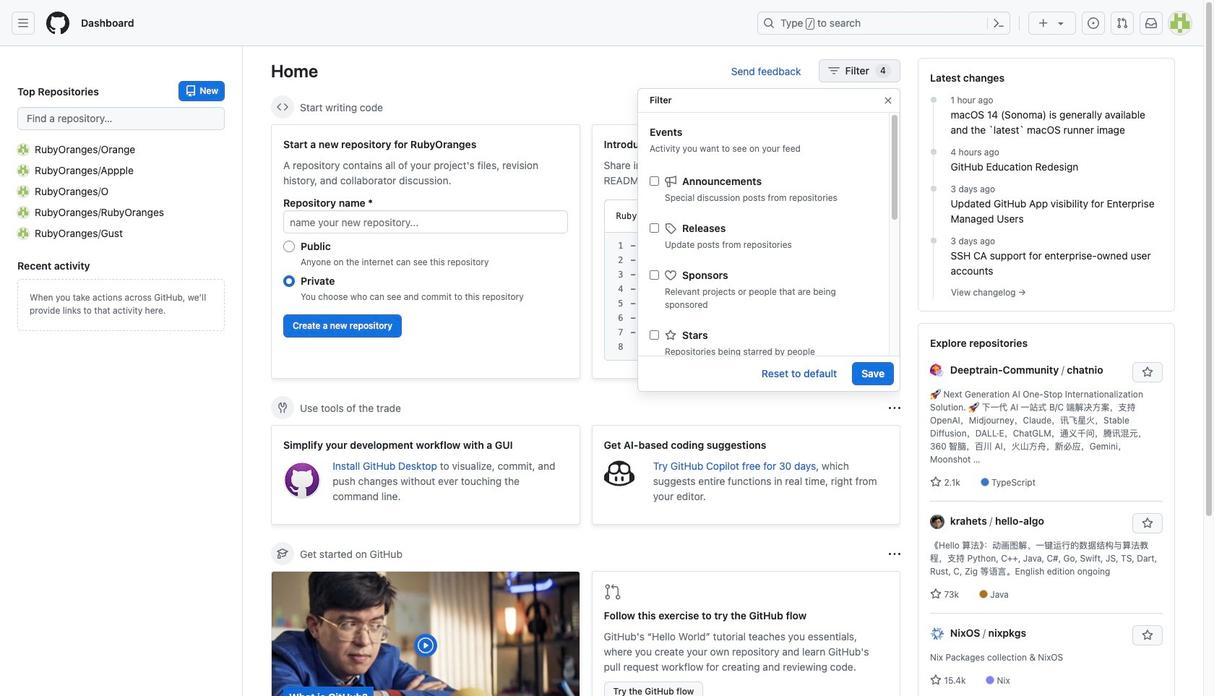 Task type: vqa. For each thing, say whether or not it's contained in the screenshot.
list
no



Task type: locate. For each thing, give the bounding box(es) containing it.
tag image
[[665, 222, 677, 234]]

what is github? element
[[271, 571, 580, 696]]

@deeptrain-community profile image
[[931, 364, 945, 378]]

1 vertical spatial star image
[[931, 477, 942, 488]]

introduce yourself with a profile readme element
[[592, 124, 901, 379]]

star this repository image
[[1143, 367, 1154, 378], [1143, 518, 1154, 529], [1143, 630, 1154, 641]]

star image for @deeptrain-community profile image
[[931, 477, 942, 488]]

triangle down image
[[1056, 17, 1067, 29]]

what is github? image
[[272, 572, 580, 696]]

notifications image
[[1146, 17, 1158, 29]]

issue opened image
[[1088, 17, 1100, 29]]

tools image
[[277, 402, 289, 414]]

1 vertical spatial dot fill image
[[928, 183, 940, 195]]

star this repository image for @krahets profile "image"
[[1143, 518, 1154, 529]]

0 vertical spatial star this repository image
[[1143, 367, 1154, 378]]

0 vertical spatial why am i seeing this? image
[[889, 102, 901, 113]]

why am i seeing this? image
[[889, 402, 901, 414]]

2 vertical spatial star this repository image
[[1143, 630, 1154, 641]]

menu
[[639, 163, 889, 558]]

None submit
[[830, 206, 876, 226]]

1 star this repository image from the top
[[1143, 367, 1154, 378]]

o image
[[17, 185, 29, 197]]

2 vertical spatial dot fill image
[[928, 235, 940, 247]]

star image for @krahets profile "image"
[[931, 589, 942, 600]]

1 why am i seeing this? image from the top
[[889, 102, 901, 113]]

homepage image
[[46, 12, 69, 35]]

3 star this repository image from the top
[[1143, 630, 1154, 641]]

None radio
[[283, 241, 295, 252]]

star image down the heart image at the top right of page
[[665, 329, 677, 341]]

star image
[[665, 329, 677, 341], [931, 477, 942, 488], [931, 589, 942, 600]]

heart image
[[665, 269, 677, 281]]

play image
[[417, 637, 434, 654]]

none submit inside introduce yourself with a profile readme element
[[830, 206, 876, 226]]

git pull request image
[[1117, 17, 1129, 29]]

0 vertical spatial star image
[[665, 329, 677, 341]]

0 vertical spatial dot fill image
[[928, 94, 940, 106]]

1 dot fill image from the top
[[928, 94, 940, 106]]

None checkbox
[[650, 176, 659, 186], [650, 223, 659, 233], [650, 330, 659, 340], [650, 176, 659, 186], [650, 223, 659, 233], [650, 330, 659, 340]]

star image up @krahets profile "image"
[[931, 477, 942, 488]]

1 vertical spatial why am i seeing this? image
[[889, 548, 901, 560]]

star image up @nixos profile image
[[931, 589, 942, 600]]

why am i seeing this? image
[[889, 102, 901, 113], [889, 548, 901, 560]]

1 vertical spatial star this repository image
[[1143, 518, 1154, 529]]

star this repository image for @deeptrain-community profile image
[[1143, 367, 1154, 378]]

appple image
[[17, 165, 29, 176]]

dot fill image
[[928, 94, 940, 106], [928, 183, 940, 195], [928, 235, 940, 247]]

why am i seeing this? image for try the github flow element
[[889, 548, 901, 560]]

github desktop image
[[283, 461, 321, 499]]

gust image
[[17, 227, 29, 239]]

none radio inside start a new repository 'element'
[[283, 241, 295, 252]]

2 why am i seeing this? image from the top
[[889, 548, 901, 560]]

why am i seeing this? image for introduce yourself with a profile readme element
[[889, 102, 901, 113]]

explore repositories navigation
[[918, 323, 1176, 696]]

2 star this repository image from the top
[[1143, 518, 1154, 529]]

none radio inside start a new repository 'element'
[[283, 275, 295, 287]]

2 vertical spatial star image
[[931, 589, 942, 600]]

start a new repository element
[[271, 124, 580, 379]]

None radio
[[283, 275, 295, 287]]

plus image
[[1038, 17, 1050, 29]]

None checkbox
[[650, 270, 659, 280]]



Task type: describe. For each thing, give the bounding box(es) containing it.
megaphone image
[[665, 175, 677, 187]]

name your new repository... text field
[[283, 210, 568, 234]]

Top Repositories search field
[[17, 107, 225, 130]]

@nixos profile image
[[931, 627, 945, 642]]

explore element
[[918, 58, 1176, 696]]

git pull request image
[[604, 584, 622, 601]]

get ai-based coding suggestions element
[[592, 425, 901, 525]]

dot fill image
[[928, 146, 940, 158]]

2 dot fill image from the top
[[928, 183, 940, 195]]

orange image
[[17, 144, 29, 155]]

code image
[[277, 101, 289, 113]]

@krahets profile image
[[931, 515, 945, 530]]

mortar board image
[[277, 548, 289, 560]]

filter image
[[828, 65, 840, 77]]

star image
[[931, 675, 942, 686]]

star this repository image for @nixos profile image
[[1143, 630, 1154, 641]]

close menu image
[[883, 95, 895, 106]]

3 dot fill image from the top
[[928, 235, 940, 247]]

Find a repository… text field
[[17, 107, 225, 130]]

simplify your development workflow with a gui element
[[271, 425, 580, 525]]

try the github flow element
[[592, 571, 901, 696]]

command palette image
[[994, 17, 1005, 29]]

rubyoranges image
[[17, 206, 29, 218]]



